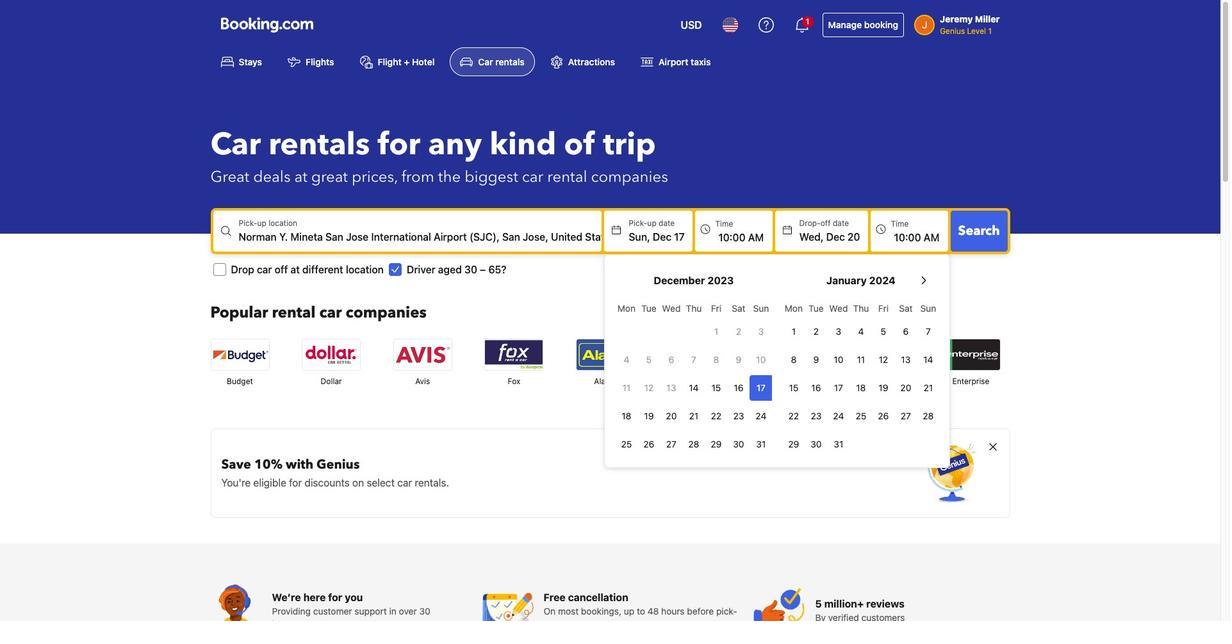 Task type: locate. For each thing, give the bounding box(es) containing it.
13 inside 13 'option'
[[902, 355, 911, 366]]

at
[[295, 167, 308, 188], [291, 264, 300, 276]]

18 inside 18 december 2023 option
[[622, 411, 632, 422]]

2 3 from the left
[[836, 326, 842, 337]]

5 inside option
[[881, 326, 887, 337]]

1 horizontal spatial 22
[[789, 411, 799, 422]]

enterprise logo image
[[943, 340, 1000, 371]]

16 for 16 option
[[734, 383, 744, 394]]

27 January 2024 checkbox
[[895, 404, 918, 430]]

2 wed from the left
[[830, 303, 848, 314]]

1 31 from the left
[[757, 439, 766, 450]]

13
[[902, 355, 911, 366], [667, 383, 677, 394]]

2 date from the left
[[833, 219, 849, 228]]

trip
[[603, 124, 656, 166]]

21 right 20 checkbox
[[924, 383, 933, 394]]

10 inside 10 checkbox
[[757, 355, 766, 366]]

2 8 from the left
[[791, 355, 797, 366]]

car
[[478, 57, 493, 67], [211, 124, 261, 166]]

0 horizontal spatial 16
[[734, 383, 744, 394]]

off up wed, on the right top
[[821, 219, 831, 228]]

4 for "4 december 2023" option in the right bottom of the page
[[624, 355, 630, 366]]

0 horizontal spatial 11
[[623, 383, 631, 394]]

1 horizontal spatial 26
[[878, 411, 889, 422]]

companies down the trip
[[591, 167, 668, 188]]

pick- for pick-up location
[[239, 219, 257, 228]]

car up great
[[211, 124, 261, 166]]

fri for 2023
[[711, 303, 722, 314]]

26 inside checkbox
[[878, 411, 889, 422]]

dec for sun,
[[653, 232, 672, 243]]

12 up 'hertz'
[[879, 355, 889, 366]]

rental
[[548, 167, 588, 188], [272, 303, 316, 324]]

8 inside "8 january 2024" checkbox
[[791, 355, 797, 366]]

for inside we're here for you providing customer support in over 30 languages
[[328, 592, 343, 604]]

22 inside option
[[789, 411, 799, 422]]

3 right 2 december 2023 option
[[759, 326, 764, 337]]

1 horizontal spatial for
[[328, 592, 343, 604]]

29 for '29 december 2023' option
[[711, 439, 722, 450]]

12 for 12 december 2023 option
[[645, 383, 654, 394]]

sat for 2023
[[732, 303, 746, 314]]

0 horizontal spatial 20
[[666, 411, 677, 422]]

1 January 2024 checkbox
[[783, 319, 805, 345]]

1 December 2023 checkbox
[[705, 319, 728, 345]]

0 vertical spatial for
[[378, 124, 421, 166]]

1 23 from the left
[[734, 411, 744, 422]]

1 horizontal spatial grid
[[783, 296, 940, 458]]

1 horizontal spatial 10
[[834, 355, 844, 366]]

up
[[257, 219, 267, 228], [648, 219, 657, 228], [624, 607, 635, 617], [544, 619, 554, 622]]

0 horizontal spatial dec
[[653, 232, 672, 243]]

26
[[878, 411, 889, 422], [644, 439, 655, 450]]

4 inside option
[[624, 355, 630, 366]]

0 horizontal spatial 29
[[711, 439, 722, 450]]

19 January 2024 checkbox
[[873, 376, 895, 401]]

6 right 5 december 2023 checkbox on the right of page
[[669, 355, 675, 366]]

1 left manage
[[806, 17, 810, 26]]

19 right 18 january 2024 checkbox
[[879, 383, 889, 394]]

mon up alamo logo
[[618, 303, 636, 314]]

12 inside 12 january 2024 option
[[879, 355, 889, 366]]

1
[[806, 17, 810, 26], [989, 26, 992, 36], [715, 326, 719, 337], [792, 326, 796, 337]]

13 right 12 december 2023 option
[[667, 383, 677, 394]]

21 right "20 december 2023" option
[[689, 411, 699, 422]]

genius up discounts
[[317, 457, 360, 474]]

1 vertical spatial genius
[[317, 457, 360, 474]]

6 January 2024 checkbox
[[895, 319, 918, 345]]

1 horizontal spatial dec
[[827, 232, 845, 243]]

28
[[923, 411, 934, 422], [689, 439, 700, 450]]

8 for "8 january 2024" checkbox at right
[[791, 355, 797, 366]]

1 tue from the left
[[642, 303, 657, 314]]

sat for 2024
[[899, 303, 913, 314]]

2 right 1 december 2023 checkbox
[[736, 326, 742, 337]]

10 inside 10 option
[[834, 355, 844, 366]]

11 inside 11 january 2024 "checkbox"
[[857, 355, 866, 366]]

4 inside checkbox
[[859, 326, 864, 337]]

25
[[856, 411, 867, 422], [621, 439, 632, 450]]

kind
[[490, 124, 557, 166]]

2 31 from the left
[[834, 439, 844, 450]]

sat up 2 december 2023 option
[[732, 303, 746, 314]]

14 right 13 'option'
[[924, 355, 934, 366]]

0 horizontal spatial sat
[[732, 303, 746, 314]]

5 million+ reviews
[[816, 599, 905, 610]]

1 horizontal spatial 28
[[923, 411, 934, 422]]

2023
[[708, 275, 734, 287]]

24 December 2023 checkbox
[[750, 404, 773, 430]]

13 for 13 'option'
[[902, 355, 911, 366]]

for up customer
[[328, 592, 343, 604]]

29 left 30 "option"
[[789, 439, 800, 450]]

1 vertical spatial 19
[[644, 411, 654, 422]]

2 vertical spatial 20
[[666, 411, 677, 422]]

0 horizontal spatial 26
[[644, 439, 655, 450]]

48
[[648, 607, 659, 617]]

11 for 11 january 2024 "checkbox"
[[857, 355, 866, 366]]

30 December 2023 checkbox
[[728, 432, 750, 458]]

1 pick- from the left
[[239, 219, 257, 228]]

1 button
[[787, 10, 818, 40]]

1 vertical spatial 4
[[624, 355, 630, 366]]

sun up "3" option
[[754, 303, 769, 314]]

1 horizontal spatial 13
[[902, 355, 911, 366]]

14 for 14 checkbox
[[924, 355, 934, 366]]

6 inside 6 option
[[669, 355, 675, 366]]

26 right 25 january 2024 checkbox
[[878, 411, 889, 422]]

9 right 8 december 2023 checkbox
[[736, 355, 742, 366]]

10 for 10 checkbox
[[757, 355, 766, 366]]

5 right 4 january 2024 checkbox
[[881, 326, 887, 337]]

8 right 7 option
[[714, 355, 719, 366]]

1 mon from the left
[[618, 303, 636, 314]]

1 vertical spatial 11
[[623, 383, 631, 394]]

25 right 24 january 2024 option
[[856, 411, 867, 422]]

0 horizontal spatial 24
[[756, 411, 767, 422]]

19
[[879, 383, 889, 394], [644, 411, 654, 422]]

0 horizontal spatial 10
[[757, 355, 766, 366]]

companies down driver
[[346, 303, 427, 324]]

8
[[714, 355, 719, 366], [791, 355, 797, 366]]

at left the great
[[295, 167, 308, 188]]

16 right 15 december 2023 checkbox
[[734, 383, 744, 394]]

18 left 'hertz'
[[857, 383, 866, 394]]

1 vertical spatial 21
[[689, 411, 699, 422]]

31 December 2023 checkbox
[[750, 432, 773, 458]]

sat up 6 january 2024 "checkbox"
[[899, 303, 913, 314]]

attractions link
[[540, 47, 626, 76]]

0 vertical spatial 7
[[926, 326, 931, 337]]

pick- inside pick-up date sun, dec 17
[[629, 219, 648, 228]]

tue down december
[[642, 303, 657, 314]]

0 horizontal spatial rentals
[[269, 124, 370, 166]]

17
[[674, 232, 685, 243], [757, 383, 766, 394], [834, 383, 844, 394]]

thu down december 2023
[[686, 303, 702, 314]]

fox
[[508, 377, 521, 387]]

0 horizontal spatial 18
[[622, 411, 632, 422]]

1 vertical spatial 20
[[901, 383, 912, 394]]

25 inside checkbox
[[856, 411, 867, 422]]

rental down drop car off at different location
[[272, 303, 316, 324]]

0 vertical spatial car
[[478, 57, 493, 67]]

1 horizontal spatial 7
[[926, 326, 931, 337]]

1 horizontal spatial 12
[[879, 355, 889, 366]]

tue for december
[[642, 303, 657, 314]]

dec inside drop-off date wed, dec 20
[[827, 232, 845, 243]]

pick-
[[717, 607, 738, 617]]

1 sun from the left
[[754, 303, 769, 314]]

2 23 from the left
[[811, 411, 822, 422]]

for for rentals
[[378, 124, 421, 166]]

2 for january 2024
[[814, 326, 819, 337]]

with
[[286, 457, 314, 474]]

27 December 2023 checkbox
[[660, 432, 683, 458]]

2 right "1 january 2024" 'checkbox'
[[814, 326, 819, 337]]

+
[[404, 57, 410, 67]]

1 16 from the left
[[734, 383, 744, 394]]

the
[[438, 167, 461, 188]]

16 right 15 checkbox
[[812, 383, 821, 394]]

genius inside jeremy miller genius level 1
[[940, 26, 965, 36]]

usd
[[681, 19, 702, 31]]

2 tue from the left
[[809, 303, 824, 314]]

1 vertical spatial for
[[289, 478, 302, 489]]

1 horizontal spatial 31
[[834, 439, 844, 450]]

level
[[968, 26, 987, 36]]

3 January 2024 checkbox
[[828, 319, 850, 345]]

1 horizontal spatial off
[[821, 219, 831, 228]]

13 right 12 january 2024 option
[[902, 355, 911, 366]]

we're
[[272, 592, 301, 604]]

fri
[[711, 303, 722, 314], [879, 303, 889, 314]]

30
[[465, 264, 478, 276], [733, 439, 745, 450], [811, 439, 822, 450], [420, 607, 431, 617]]

29 for 29 january 2024 checkbox
[[789, 439, 800, 450]]

1 horizontal spatial 21
[[924, 383, 933, 394]]

2
[[736, 326, 742, 337], [814, 326, 819, 337]]

13 for 13 december 2023 checkbox at the bottom of page
[[667, 383, 677, 394]]

sun up 7 option
[[921, 303, 937, 314]]

pick- up drop
[[239, 219, 257, 228]]

6
[[904, 326, 909, 337], [669, 355, 675, 366]]

manage booking
[[829, 19, 899, 30]]

thu
[[686, 303, 702, 314], [853, 303, 869, 314]]

car right select
[[398, 478, 412, 489]]

1 vertical spatial 12
[[645, 383, 654, 394]]

20 inside checkbox
[[901, 383, 912, 394]]

0 vertical spatial 20
[[848, 232, 861, 243]]

2 mon from the left
[[785, 303, 803, 314]]

23 January 2024 checkbox
[[805, 404, 828, 430]]

2 vertical spatial 5
[[816, 599, 822, 610]]

location down deals
[[269, 219, 297, 228]]

11
[[857, 355, 866, 366], [623, 383, 631, 394]]

fri for 2024
[[879, 303, 889, 314]]

1 vertical spatial 13
[[667, 383, 677, 394]]

wed down december
[[662, 303, 681, 314]]

15 left the 16 january 2024 option
[[789, 383, 799, 394]]

4 left 5 december 2023 checkbox on the right of page
[[624, 355, 630, 366]]

23 inside option
[[811, 411, 822, 422]]

5 right "4 december 2023" option in the right bottom of the page
[[647, 355, 652, 366]]

24 right 23 december 2023 checkbox
[[756, 411, 767, 422]]

1 left 2 option
[[792, 326, 796, 337]]

mon for january
[[785, 303, 803, 314]]

1 fri from the left
[[711, 303, 722, 314]]

2 inside option
[[814, 326, 819, 337]]

0 horizontal spatial genius
[[317, 457, 360, 474]]

22
[[711, 411, 722, 422], [789, 411, 799, 422]]

5 inside checkbox
[[647, 355, 652, 366]]

17 inside 'cell'
[[757, 383, 766, 394]]

1 horizontal spatial 23
[[811, 411, 822, 422]]

3 for december 2023
[[759, 326, 764, 337]]

1 inside 'checkbox'
[[792, 326, 796, 337]]

25 for 25 option
[[621, 439, 632, 450]]

23 right 22 option
[[811, 411, 822, 422]]

18 left 19 december 2023 checkbox
[[622, 411, 632, 422]]

0 horizontal spatial for
[[289, 478, 302, 489]]

2 15 from the left
[[789, 383, 799, 394]]

17 right the 16 january 2024 option
[[834, 383, 844, 394]]

genius
[[940, 26, 965, 36], [317, 457, 360, 474]]

1 vertical spatial 25
[[621, 439, 632, 450]]

30 right 29 january 2024 checkbox
[[811, 439, 822, 450]]

11 right alamo
[[623, 383, 631, 394]]

0 vertical spatial 19
[[879, 383, 889, 394]]

31 right the 30 december 2023 'option'
[[757, 439, 766, 450]]

–
[[480, 264, 486, 276]]

0 horizontal spatial 13
[[667, 383, 677, 394]]

3 inside option
[[759, 326, 764, 337]]

2 10 from the left
[[834, 355, 844, 366]]

car right drop
[[257, 264, 272, 276]]

0 vertical spatial 4
[[859, 326, 864, 337]]

2 grid from the left
[[783, 296, 940, 458]]

25 left 26 checkbox
[[621, 439, 632, 450]]

28 inside option
[[923, 411, 934, 422]]

budget
[[227, 377, 253, 387]]

0 vertical spatial 14
[[924, 355, 934, 366]]

31 inside checkbox
[[834, 439, 844, 450]]

at left 'different'
[[291, 264, 300, 276]]

date right the drop-
[[833, 219, 849, 228]]

for for here
[[328, 592, 343, 604]]

thu for december
[[686, 303, 702, 314]]

2 pick- from the left
[[629, 219, 648, 228]]

24 right 23 option
[[834, 411, 844, 422]]

mon for december
[[618, 303, 636, 314]]

1 horizontal spatial car
[[478, 57, 493, 67]]

1 grid from the left
[[616, 296, 773, 458]]

5 January 2024 checkbox
[[873, 319, 895, 345]]

location right 'different'
[[346, 264, 384, 276]]

flight
[[378, 57, 402, 67]]

dec right "sun,"
[[653, 232, 672, 243]]

14 inside checkbox
[[924, 355, 934, 366]]

any
[[428, 124, 482, 166]]

for down with
[[289, 478, 302, 489]]

17 December 2023 checkbox
[[750, 376, 773, 401]]

1 24 from the left
[[756, 411, 767, 422]]

2 2 from the left
[[814, 326, 819, 337]]

dec inside pick-up date sun, dec 17
[[653, 232, 672, 243]]

1 mon tue wed thu from the left
[[618, 303, 702, 314]]

rental inside car rentals for any kind of trip great deals at great prices, from the biggest car rental companies
[[548, 167, 588, 188]]

2 29 from the left
[[789, 439, 800, 450]]

23 for 23 option
[[811, 411, 822, 422]]

2 mon tue wed thu from the left
[[785, 303, 869, 314]]

1 left 2 december 2023 option
[[715, 326, 719, 337]]

1 29 from the left
[[711, 439, 722, 450]]

0 horizontal spatial 23
[[734, 411, 744, 422]]

2 inside option
[[736, 326, 742, 337]]

24
[[756, 411, 767, 422], [834, 411, 844, 422]]

thu up 4 january 2024 checkbox
[[853, 303, 869, 314]]

2 fri from the left
[[879, 303, 889, 314]]

18 January 2024 checkbox
[[850, 376, 873, 401]]

1 vertical spatial 18
[[622, 411, 632, 422]]

27
[[901, 411, 911, 422], [667, 439, 677, 450]]

1 thu from the left
[[686, 303, 702, 314]]

dec right wed, on the right top
[[827, 232, 845, 243]]

6 for 6 january 2024 "checkbox"
[[904, 326, 909, 337]]

28 January 2024 checkbox
[[918, 404, 940, 430]]

1 vertical spatial 27
[[667, 439, 677, 450]]

31 right 30 "option"
[[834, 439, 844, 450]]

8 inside 8 december 2023 checkbox
[[714, 355, 719, 366]]

sat
[[732, 303, 746, 314], [899, 303, 913, 314]]

31 inside option
[[757, 439, 766, 450]]

0 vertical spatial off
[[821, 219, 831, 228]]

19 for the 19 january 2024 checkbox
[[879, 383, 889, 394]]

22 inside checkbox
[[711, 411, 722, 422]]

25 inside option
[[621, 439, 632, 450]]

26 inside checkbox
[[644, 439, 655, 450]]

2 sat from the left
[[899, 303, 913, 314]]

car inside car rentals for any kind of trip great deals at great prices, from the biggest car rental companies
[[211, 124, 261, 166]]

1 horizontal spatial 8
[[791, 355, 797, 366]]

28 right 27 option
[[923, 411, 934, 422]]

0 horizontal spatial 12
[[645, 383, 654, 394]]

14 December 2023 checkbox
[[683, 376, 705, 401]]

23
[[734, 411, 744, 422], [811, 411, 822, 422]]

1 horizontal spatial mon tue wed thu
[[785, 303, 869, 314]]

11 inside 11 december 2023 checkbox
[[623, 383, 631, 394]]

0 vertical spatial 5
[[881, 326, 887, 337]]

28 right the 27 december 2023 option
[[689, 439, 700, 450]]

1 15 from the left
[[712, 383, 721, 394]]

65?
[[489, 264, 507, 276]]

26 January 2024 checkbox
[[873, 404, 895, 430]]

12 January 2024 checkbox
[[873, 348, 895, 373]]

1 horizontal spatial date
[[833, 219, 849, 228]]

car rentals
[[478, 57, 525, 67]]

mon tue wed thu for december
[[618, 303, 702, 314]]

2 horizontal spatial 5
[[881, 326, 887, 337]]

manage
[[829, 19, 862, 30]]

for
[[378, 124, 421, 166], [289, 478, 302, 489], [328, 592, 343, 604]]

date
[[659, 219, 675, 228], [833, 219, 849, 228]]

date inside drop-off date wed, dec 20
[[833, 219, 849, 228]]

companies
[[591, 167, 668, 188], [346, 303, 427, 324]]

5 December 2023 checkbox
[[638, 348, 660, 373]]

4 January 2024 checkbox
[[850, 319, 873, 345]]

rentals inside car rentals for any kind of trip great deals at great prices, from the biggest car rental companies
[[269, 124, 370, 166]]

rental down of at left top
[[548, 167, 588, 188]]

17 right "sun,"
[[674, 232, 685, 243]]

22 January 2024 checkbox
[[783, 404, 805, 430]]

20 inside drop-off date wed, dec 20
[[848, 232, 861, 243]]

1 10 from the left
[[757, 355, 766, 366]]

0 vertical spatial at
[[295, 167, 308, 188]]

fox logo image
[[485, 340, 543, 371]]

grid for december
[[616, 296, 773, 458]]

1 horizontal spatial 9
[[814, 355, 819, 366]]

0 vertical spatial 25
[[856, 411, 867, 422]]

20 inside option
[[666, 411, 677, 422]]

fri up 5 option
[[879, 303, 889, 314]]

flights
[[306, 57, 334, 67]]

0 horizontal spatial tue
[[642, 303, 657, 314]]

8 January 2024 checkbox
[[783, 348, 805, 373]]

1 down "miller"
[[989, 26, 992, 36]]

30 right over
[[420, 607, 431, 617]]

17 right 16 option
[[757, 383, 766, 394]]

18 inside 18 january 2024 checkbox
[[857, 383, 866, 394]]

1 2 from the left
[[736, 326, 742, 337]]

4
[[859, 326, 864, 337], [624, 355, 630, 366]]

23 inside checkbox
[[734, 411, 744, 422]]

12 right 11 december 2023 checkbox
[[645, 383, 654, 394]]

0 horizontal spatial car
[[211, 124, 261, 166]]

17 inside pick-up date sun, dec 17
[[674, 232, 685, 243]]

3 right 2 option
[[836, 326, 842, 337]]

21 for 21 option
[[924, 383, 933, 394]]

wed
[[662, 303, 681, 314], [830, 303, 848, 314]]

0 horizontal spatial fri
[[711, 303, 722, 314]]

companies inside car rentals for any kind of trip great deals at great prices, from the biggest car rental companies
[[591, 167, 668, 188]]

30 inside we're here for you providing customer support in over 30 languages
[[420, 607, 431, 617]]

1 horizontal spatial pick-
[[629, 219, 648, 228]]

7 up thrifty
[[692, 355, 697, 366]]

mon tue wed thu up 2 option
[[785, 303, 869, 314]]

25 for 25 january 2024 checkbox
[[856, 411, 867, 422]]

14 January 2024 checkbox
[[918, 348, 940, 373]]

we're here for you providing customer support in over 30 languages
[[272, 592, 431, 622]]

3 inside checkbox
[[836, 326, 842, 337]]

5 for 5 option
[[881, 326, 887, 337]]

0 horizontal spatial 19
[[644, 411, 654, 422]]

1 horizontal spatial fri
[[879, 303, 889, 314]]

0 horizontal spatial date
[[659, 219, 675, 228]]

20 December 2023 checkbox
[[660, 404, 683, 430]]

date inside pick-up date sun, dec 17
[[659, 219, 675, 228]]

free cancellation image
[[482, 585, 534, 622]]

rentals inside car rentals link
[[496, 57, 525, 67]]

1 horizontal spatial companies
[[591, 167, 668, 188]]

grid
[[616, 296, 773, 458], [783, 296, 940, 458]]

2 horizontal spatial 20
[[901, 383, 912, 394]]

0 horizontal spatial mon
[[618, 303, 636, 314]]

5 left million+
[[816, 599, 822, 610]]

0 horizontal spatial sun
[[754, 303, 769, 314]]

30 right '29 december 2023' option
[[733, 439, 745, 450]]

2 24 from the left
[[834, 411, 844, 422]]

2 dec from the left
[[827, 232, 845, 243]]

mon
[[618, 303, 636, 314], [785, 303, 803, 314]]

thrifty logo image
[[668, 340, 726, 371]]

23 left 24 december 2023 checkbox
[[734, 411, 744, 422]]

sixt logo image
[[760, 340, 817, 371]]

popular rental car companies
[[211, 303, 427, 324]]

avis logo image
[[394, 340, 452, 371]]

hertz
[[870, 377, 890, 387]]

dec for wed,
[[827, 232, 845, 243]]

1 vertical spatial 7
[[692, 355, 697, 366]]

21 January 2024 checkbox
[[918, 376, 940, 401]]

1 8 from the left
[[714, 355, 719, 366]]

rentals for car rentals for any kind of trip great deals at great prices, from the biggest car rental companies
[[269, 124, 370, 166]]

0 horizontal spatial 5
[[647, 355, 652, 366]]

0 horizontal spatial 25
[[621, 439, 632, 450]]

1 vertical spatial rentals
[[269, 124, 370, 166]]

up up "sun,"
[[648, 219, 657, 228]]

4 right 3 january 2024 checkbox
[[859, 326, 864, 337]]

fri up 1 december 2023 checkbox
[[711, 303, 722, 314]]

pick-
[[239, 219, 257, 228], [629, 219, 648, 228]]

15 for 15 december 2023 checkbox
[[712, 383, 721, 394]]

1 vertical spatial 6
[[669, 355, 675, 366]]

dec
[[653, 232, 672, 243], [827, 232, 845, 243]]

24 inside 24 december 2023 checkbox
[[756, 411, 767, 422]]

1 wed from the left
[[662, 303, 681, 314]]

6 December 2023 checkbox
[[660, 348, 683, 373]]

0 vertical spatial 18
[[857, 383, 866, 394]]

1 22 from the left
[[711, 411, 722, 422]]

rentals for car rentals
[[496, 57, 525, 67]]

1 horizontal spatial 19
[[879, 383, 889, 394]]

11 left 12 january 2024 option
[[857, 355, 866, 366]]

0 vertical spatial 28
[[923, 411, 934, 422]]

for inside car rentals for any kind of trip great deals at great prices, from the biggest car rental companies
[[378, 124, 421, 166]]

tue up 2 option
[[809, 303, 824, 314]]

1 vertical spatial off
[[275, 264, 288, 276]]

19 December 2023 checkbox
[[638, 404, 660, 430]]

2 thu from the left
[[853, 303, 869, 314]]

1 3 from the left
[[759, 326, 764, 337]]

3
[[759, 326, 764, 337], [836, 326, 842, 337]]

0 horizontal spatial 27
[[667, 439, 677, 450]]

15 right thrifty
[[712, 383, 721, 394]]

for inside 'save 10% with genius you're eligible for discounts on select car rentals.'
[[289, 478, 302, 489]]

mon up "1 january 2024" 'checkbox'
[[785, 303, 803, 314]]

sun for 2024
[[921, 303, 937, 314]]

car down kind
[[522, 167, 544, 188]]

22 right 21 option
[[711, 411, 722, 422]]

12
[[879, 355, 889, 366], [645, 383, 654, 394]]

15 inside checkbox
[[789, 383, 799, 394]]

sun
[[754, 303, 769, 314], [921, 303, 937, 314]]

6 inside 6 january 2024 "checkbox"
[[904, 326, 909, 337]]

29 inside option
[[711, 439, 722, 450]]

1 horizontal spatial 11
[[857, 355, 866, 366]]

1 horizontal spatial wed
[[830, 303, 848, 314]]

2 22 from the left
[[789, 411, 799, 422]]

dollar logo image
[[303, 340, 360, 371]]

22 left 23 option
[[789, 411, 799, 422]]

0 horizontal spatial 2
[[736, 326, 742, 337]]

car
[[522, 167, 544, 188], [257, 264, 272, 276], [319, 303, 342, 324], [398, 478, 412, 489]]

free
[[544, 592, 566, 604]]

0 horizontal spatial off
[[275, 264, 288, 276]]

0 horizontal spatial 4
[[624, 355, 630, 366]]

6 right 5 option
[[904, 326, 909, 337]]

21 inside option
[[924, 383, 933, 394]]

22 for 22 option
[[789, 411, 799, 422]]

10%
[[254, 457, 283, 474]]

date up december
[[659, 219, 675, 228]]

19 right 18 december 2023 option
[[644, 411, 654, 422]]

1 vertical spatial location
[[346, 264, 384, 276]]

1 date from the left
[[659, 219, 675, 228]]

at inside car rentals for any kind of trip great deals at great prices, from the biggest car rental companies
[[295, 167, 308, 188]]

1 sat from the left
[[732, 303, 746, 314]]

off right drop
[[275, 264, 288, 276]]

1 horizontal spatial sat
[[899, 303, 913, 314]]

2 sun from the left
[[921, 303, 937, 314]]

0 horizontal spatial 3
[[759, 326, 764, 337]]

car for car rentals for any kind of trip great deals at great prices, from the biggest car rental companies
[[211, 124, 261, 166]]

25 December 2023 checkbox
[[616, 432, 638, 458]]

18
[[857, 383, 866, 394], [622, 411, 632, 422]]

booking
[[865, 19, 899, 30]]

14 inside checkbox
[[689, 383, 699, 394]]

12 inside 12 december 2023 option
[[645, 383, 654, 394]]

28 inside 'option'
[[689, 439, 700, 450]]

20 for "20 december 2023" option
[[666, 411, 677, 422]]

rentals
[[496, 57, 525, 67], [269, 124, 370, 166]]

15 January 2024 checkbox
[[783, 376, 805, 401]]

1 inside checkbox
[[715, 326, 719, 337]]

13 inside 13 december 2023 checkbox
[[667, 383, 677, 394]]

1 dec from the left
[[653, 232, 672, 243]]

sun for 2023
[[754, 303, 769, 314]]

1 vertical spatial 5
[[647, 355, 652, 366]]

26 December 2023 checkbox
[[638, 432, 660, 458]]

mon tue wed thu
[[618, 303, 702, 314], [785, 303, 869, 314]]

2 16 from the left
[[812, 383, 821, 394]]

from
[[402, 167, 434, 188]]

15 inside checkbox
[[712, 383, 721, 394]]

1 horizontal spatial rental
[[548, 167, 588, 188]]

29 inside checkbox
[[789, 439, 800, 450]]

for up from
[[378, 124, 421, 166]]

24 inside 24 january 2024 option
[[834, 411, 844, 422]]

16 January 2024 checkbox
[[805, 376, 828, 401]]

0 vertical spatial genius
[[940, 26, 965, 36]]

1 horizontal spatial 2
[[814, 326, 819, 337]]

save 10% with genius you're eligible for discounts on select car rentals.
[[221, 457, 449, 489]]

7 January 2024 checkbox
[[918, 319, 940, 345]]

0 vertical spatial 26
[[878, 411, 889, 422]]

1 horizontal spatial 29
[[789, 439, 800, 450]]

8 left 9 option
[[791, 355, 797, 366]]

17 for 17 option
[[757, 383, 766, 394]]

21 inside option
[[689, 411, 699, 422]]

0 horizontal spatial rental
[[272, 303, 316, 324]]

wed up 3 january 2024 checkbox
[[830, 303, 848, 314]]

car rentals for any kind of trip great deals at great prices, from the biggest car rental companies
[[211, 124, 668, 188]]

car right hotel
[[478, 57, 493, 67]]

20 for 20 checkbox
[[901, 383, 912, 394]]



Task type: describe. For each thing, give the bounding box(es) containing it.
1 9 from the left
[[736, 355, 742, 366]]

23 December 2023 checkbox
[[728, 404, 750, 430]]

search
[[959, 223, 1000, 240]]

23 for 23 december 2023 checkbox
[[734, 411, 744, 422]]

thrifty
[[685, 377, 709, 387]]

usd button
[[673, 10, 710, 40]]

languages
[[272, 619, 315, 622]]

airport
[[659, 57, 689, 67]]

1 inside jeremy miller genius level 1
[[989, 26, 992, 36]]

25 January 2024 checkbox
[[850, 404, 873, 430]]

thu for january
[[853, 303, 869, 314]]

january 2024
[[827, 275, 896, 287]]

2 December 2023 checkbox
[[728, 319, 750, 345]]

deals
[[253, 167, 291, 188]]

22 December 2023 checkbox
[[705, 404, 728, 430]]

great
[[211, 167, 249, 188]]

sixt
[[782, 377, 795, 387]]

12 for 12 january 2024 option
[[879, 355, 889, 366]]

on
[[544, 607, 556, 617]]

31 for '31' checkbox
[[834, 439, 844, 450]]

16 for the 16 january 2024 option
[[812, 383, 821, 394]]

wed for january
[[830, 303, 848, 314]]

0 horizontal spatial 7
[[692, 355, 697, 366]]

31 for 31 december 2023 option
[[757, 439, 766, 450]]

29 December 2023 checkbox
[[705, 432, 728, 458]]

29 January 2024 checkbox
[[783, 432, 805, 458]]

3 for january 2024
[[836, 326, 842, 337]]

9 December 2023 checkbox
[[728, 348, 750, 373]]

2 9 from the left
[[814, 355, 819, 366]]

11 for 11 december 2023 checkbox
[[623, 383, 631, 394]]

6 for 6 option
[[669, 355, 675, 366]]

21 for 21 option
[[689, 411, 699, 422]]

in
[[389, 607, 397, 617]]

26 for 26 checkbox
[[644, 439, 655, 450]]

enterprise
[[953, 377, 990, 387]]

reviews
[[867, 599, 905, 610]]

18 December 2023 checkbox
[[616, 404, 638, 430]]

different
[[303, 264, 343, 276]]

flight + hotel link
[[350, 47, 445, 76]]

11 December 2023 checkbox
[[616, 376, 638, 401]]

car inside 'save 10% with genius you're eligible for discounts on select car rentals.'
[[398, 478, 412, 489]]

27 for the 27 december 2023 option
[[667, 439, 677, 450]]

3 December 2023 checkbox
[[750, 319, 773, 345]]

flights link
[[278, 47, 345, 76]]

wed,
[[800, 232, 824, 243]]

cancellation
[[568, 592, 629, 604]]

rentals.
[[415, 478, 449, 489]]

up down the on at the bottom left of page
[[544, 619, 554, 622]]

tue for january
[[809, 303, 824, 314]]

1 inside button
[[806, 17, 810, 26]]

31 January 2024 checkbox
[[828, 432, 850, 458]]

5 for 5 december 2023 checkbox on the right of page
[[647, 355, 652, 366]]

free cancellation on most bookings, up to 48 hours before pick- up
[[544, 592, 738, 622]]

flight + hotel
[[378, 57, 435, 67]]

10 December 2023 checkbox
[[750, 348, 773, 373]]

Pick-up location field
[[239, 230, 602, 245]]

prices,
[[352, 167, 398, 188]]

pick-up date sun, dec 17
[[629, 219, 685, 243]]

save
[[221, 457, 251, 474]]

manage booking link
[[823, 13, 905, 37]]

airport taxis
[[659, 57, 711, 67]]

driver
[[407, 264, 436, 276]]

stays link
[[211, 47, 272, 76]]

you're
[[221, 478, 251, 489]]

28 for 28 'option'
[[689, 439, 700, 450]]

5 million+ reviews image
[[754, 585, 805, 622]]

hours
[[662, 607, 685, 617]]

11 January 2024 checkbox
[[850, 348, 873, 373]]

biggest
[[465, 167, 518, 188]]

21 December 2023 checkbox
[[683, 404, 705, 430]]

28 December 2023 checkbox
[[683, 432, 705, 458]]

2 January 2024 checkbox
[[805, 319, 828, 345]]

taxis
[[691, 57, 711, 67]]

jeremy miller genius level 1
[[940, 13, 1000, 36]]

pick-up location
[[239, 219, 297, 228]]

pick- for pick-up date sun, dec 17
[[629, 219, 648, 228]]

wed for december
[[662, 303, 681, 314]]

30 January 2024 checkbox
[[805, 432, 828, 458]]

before
[[687, 607, 714, 617]]

providing
[[272, 607, 311, 617]]

15 December 2023 checkbox
[[705, 376, 728, 401]]

up down deals
[[257, 219, 267, 228]]

24 January 2024 checkbox
[[828, 404, 850, 430]]

december 2023
[[654, 275, 734, 287]]

15 for 15 checkbox
[[789, 383, 799, 394]]

drop-
[[800, 219, 821, 228]]

discounts
[[305, 478, 350, 489]]

17 January 2024 checkbox
[[828, 376, 850, 401]]

grid for january
[[783, 296, 940, 458]]

10 January 2024 checkbox
[[828, 348, 850, 373]]

most
[[558, 607, 579, 617]]

22 for '22 december 2023' checkbox
[[711, 411, 722, 422]]

drop-off date wed, dec 20
[[800, 219, 861, 243]]

aged
[[438, 264, 462, 276]]

budget logo image
[[211, 340, 269, 371]]

19 for 19 december 2023 checkbox
[[644, 411, 654, 422]]

2 for december 2023
[[736, 326, 742, 337]]

10 for 10 option
[[834, 355, 844, 366]]

booking.com online hotel reservations image
[[221, 17, 313, 33]]

driver aged 30 – 65?
[[407, 264, 507, 276]]

december
[[654, 275, 705, 287]]

hertz logo image
[[851, 340, 909, 371]]

27 for 27 option
[[901, 411, 911, 422]]

bookings,
[[581, 607, 622, 617]]

7 December 2023 checkbox
[[683, 348, 705, 373]]

car for car rentals
[[478, 57, 493, 67]]

18 for 18 december 2023 option
[[622, 411, 632, 422]]

off inside drop-off date wed, dec 20
[[821, 219, 831, 228]]

avis
[[416, 377, 430, 387]]

16 December 2023 checkbox
[[728, 376, 750, 401]]

great
[[311, 167, 348, 188]]

1 horizontal spatial location
[[346, 264, 384, 276]]

million+
[[825, 599, 864, 610]]

car up dollar logo
[[319, 303, 342, 324]]

alamo logo image
[[577, 340, 635, 371]]

1 horizontal spatial 5
[[816, 599, 822, 610]]

customer
[[313, 607, 352, 617]]

attractions
[[568, 57, 615, 67]]

30 inside 'option'
[[733, 439, 745, 450]]

8 December 2023 checkbox
[[705, 348, 728, 373]]

miller
[[976, 13, 1000, 24]]

1 vertical spatial at
[[291, 264, 300, 276]]

genius inside 'save 10% with genius you're eligible for discounts on select car rentals.'
[[317, 457, 360, 474]]

1 vertical spatial companies
[[346, 303, 427, 324]]

popular
[[211, 303, 268, 324]]

12 December 2023 checkbox
[[638, 376, 660, 401]]

support
[[355, 607, 387, 617]]

20 January 2024 checkbox
[[895, 376, 918, 401]]

up inside pick-up date sun, dec 17
[[648, 219, 657, 228]]

we're here for you image
[[211, 585, 262, 622]]

alamo
[[594, 377, 617, 387]]

0 horizontal spatial location
[[269, 219, 297, 228]]

2024
[[870, 275, 896, 287]]

airport taxis link
[[631, 47, 721, 76]]

30 left –
[[465, 264, 478, 276]]

drop car off at different location
[[231, 264, 384, 276]]

car inside car rentals for any kind of trip great deals at great prices, from the biggest car rental companies
[[522, 167, 544, 188]]

13 January 2024 checkbox
[[895, 348, 918, 373]]

8 for 8 december 2023 checkbox
[[714, 355, 719, 366]]

select
[[367, 478, 395, 489]]

28 for 28 january 2024 option at the bottom right of page
[[923, 411, 934, 422]]

18 for 18 january 2024 checkbox
[[857, 383, 866, 394]]

to
[[637, 607, 645, 617]]

4 for 4 january 2024 checkbox
[[859, 326, 864, 337]]

9 January 2024 checkbox
[[805, 348, 828, 373]]

17 cell
[[750, 373, 773, 401]]

17 for 17 january 2024 option
[[834, 383, 844, 394]]

sun,
[[629, 232, 651, 243]]

stays
[[239, 57, 262, 67]]

1 vertical spatial rental
[[272, 303, 316, 324]]

13 December 2023 checkbox
[[660, 376, 683, 401]]

4 December 2023 checkbox
[[616, 348, 638, 373]]

of
[[564, 124, 596, 166]]

you
[[345, 592, 363, 604]]

date for 20
[[833, 219, 849, 228]]

eligible
[[254, 478, 286, 489]]

up left to on the right
[[624, 607, 635, 617]]

over
[[399, 607, 417, 617]]

hotel
[[412, 57, 435, 67]]

car rentals link
[[450, 47, 535, 76]]

date for 17
[[659, 219, 675, 228]]

30 inside "option"
[[811, 439, 822, 450]]

26 for 26 checkbox
[[878, 411, 889, 422]]

on
[[352, 478, 364, 489]]

here
[[304, 592, 326, 604]]

mon tue wed thu for january
[[785, 303, 869, 314]]

24 for 24 december 2023 checkbox
[[756, 411, 767, 422]]

24 for 24 january 2024 option
[[834, 411, 844, 422]]

14 for 14 checkbox
[[689, 383, 699, 394]]

search button
[[951, 211, 1008, 252]]

jeremy
[[940, 13, 973, 24]]



Task type: vqa. For each thing, say whether or not it's contained in the screenshot.
service
no



